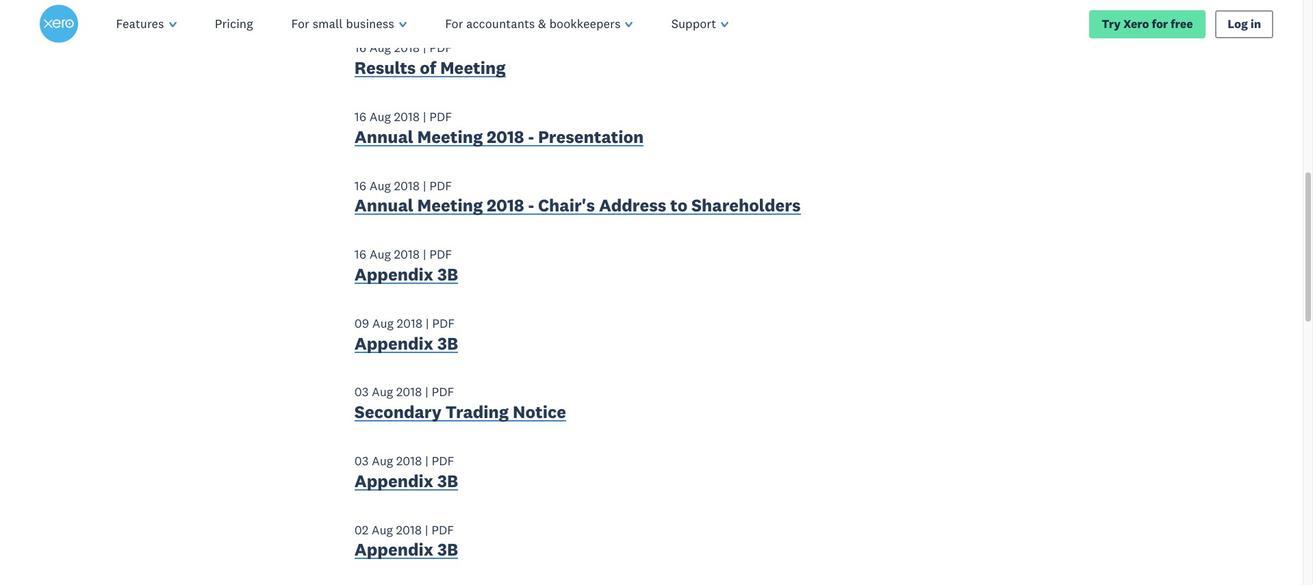 Task type: describe. For each thing, give the bounding box(es) containing it.
09 aug 2018 | pdf appendix 3b
[[355, 316, 458, 355]]

16 aug 2018 | pdf annual meeting 2018 - presentation
[[355, 109, 644, 148]]

03 aug 2018 | pdf secondary trading notice
[[355, 385, 567, 424]]

03 aug 2018 | pdf appendix 3b
[[355, 454, 458, 492]]

- for chair's
[[529, 195, 534, 217]]

02
[[355, 523, 369, 538]]

pdf for 03 aug 2018 | pdf secondary trading notice
[[432, 385, 454, 400]]

aug for 02 aug 2018 | pdf appendix 3b
[[372, 523, 393, 538]]

3b for 09 aug 2018 | pdf appendix 3b
[[438, 333, 458, 355]]

2018 for 03 aug 2018 | pdf secondary trading notice
[[397, 385, 422, 400]]

accountants
[[467, 16, 535, 32]]

for small business
[[292, 16, 395, 32]]

pdf for 03 aug 2018 | pdf appendix 3b
[[432, 454, 454, 469]]

pdf for 16 aug 2018 | pdf appendix 3b
[[430, 247, 452, 263]]

3b for 16 aug 2018 | pdf appendix 3b
[[438, 264, 458, 286]]

xero
[[1124, 16, 1150, 31]]

secondary trading notice link
[[355, 402, 567, 427]]

annual meeting 2018 - presentation link
[[355, 126, 644, 151]]

log in link
[[1216, 10, 1275, 38]]

| for 03 aug 2018 | pdf appendix 3b
[[425, 454, 429, 469]]

try
[[1103, 16, 1121, 31]]

16 aug 2018 | pdf annual meeting 2018 - chair's address to shareholders
[[355, 178, 801, 217]]

appendix for 03 aug 2018 | pdf appendix 3b
[[355, 471, 434, 492]]

pdf for 16 aug 2018 | pdf annual meeting 2018 - chair's address to shareholders
[[430, 178, 452, 194]]

support button
[[653, 0, 748, 48]]

2018 for 03 aug 2018 | pdf appendix 3b
[[397, 454, 422, 469]]

aug for 16 aug 2018 | pdf results of meeting
[[370, 40, 391, 56]]

| for 02 aug 2018 | pdf appendix 3b
[[425, 523, 429, 538]]

business
[[346, 16, 395, 32]]

annual for annual meeting 2018 - chair's address to shareholders
[[355, 195, 414, 217]]

2018 for 09 aug 2018 | pdf appendix 3b
[[397, 316, 423, 331]]

small
[[313, 16, 343, 32]]

3b for 02 aug 2018 | pdf appendix 3b
[[438, 539, 458, 561]]

16 for appendix 3b
[[355, 247, 367, 263]]

results
[[355, 57, 416, 79]]

appendix for 16 aug 2018 | pdf appendix 3b
[[355, 264, 434, 286]]

for for for accountants & bookkeepers
[[445, 16, 463, 32]]

| for 09 aug 2018 | pdf appendix 3b
[[426, 316, 429, 331]]

features button
[[97, 0, 196, 48]]

of
[[420, 57, 437, 79]]

aug for 16 aug 2018 | pdf annual meeting 2018 - presentation
[[370, 109, 391, 125]]

meeting for presentation
[[418, 126, 483, 148]]

appendix 3b link for 03 aug 2018 | pdf appendix 3b
[[355, 471, 458, 496]]

annual for annual meeting 2018 - presentation
[[355, 126, 414, 148]]

&
[[538, 16, 547, 32]]

2018 for 02 aug 2018 | pdf appendix 3b
[[396, 523, 422, 538]]

results of meeting link
[[355, 57, 506, 82]]

pdf for 09 aug 2018 | pdf appendix 3b
[[432, 316, 455, 331]]

| for 16 aug 2018 | pdf results of meeting
[[423, 40, 427, 56]]

| for 16 aug 2018 | pdf annual meeting 2018 - chair's address to shareholders
[[423, 178, 427, 194]]

aug for 03 aug 2018 | pdf appendix 3b
[[372, 454, 393, 469]]

for small business button
[[272, 0, 426, 48]]

| for 16 aug 2018 | pdf annual meeting 2018 - presentation
[[423, 109, 427, 125]]

for accountants & bookkeepers button
[[426, 0, 653, 48]]

- for presentation
[[529, 126, 534, 148]]

03 for appendix 3b
[[355, 454, 369, 469]]

log in
[[1229, 16, 1262, 31]]

pdf for 16 aug 2018 | pdf results of meeting
[[430, 40, 452, 56]]

pricing link
[[196, 0, 272, 48]]

| for 03 aug 2018 | pdf secondary trading notice
[[425, 385, 429, 400]]



Task type: vqa. For each thing, say whether or not it's contained in the screenshot.
the For associated with For small business
yes



Task type: locate. For each thing, give the bounding box(es) containing it.
meeting inside 16 aug 2018 | pdf results of meeting
[[440, 57, 506, 79]]

| for 16 aug 2018 | pdf appendix 3b
[[423, 247, 427, 263]]

16 aug 2018 | pdf results of meeting
[[355, 40, 506, 79]]

annual meeting 2018 - chair's address to shareholders link
[[355, 195, 801, 220]]

0 horizontal spatial for
[[292, 16, 310, 32]]

aug for 03 aug 2018 | pdf secondary trading notice
[[372, 385, 393, 400]]

2018 for 16 aug 2018 | pdf results of meeting
[[394, 40, 420, 56]]

3b for 03 aug 2018 | pdf appendix 3b
[[438, 471, 458, 492]]

03 for secondary trading notice
[[355, 385, 369, 400]]

aug inside 16 aug 2018 | pdf annual meeting 2018 - presentation
[[370, 109, 391, 125]]

- left presentation
[[529, 126, 534, 148]]

16 for annual meeting 2018 - chair's address to shareholders
[[355, 178, 367, 194]]

appendix 3b link for 16 aug 2018 | pdf appendix 3b
[[355, 264, 458, 289]]

appendix down 02
[[355, 539, 434, 561]]

2 for from the left
[[445, 16, 463, 32]]

aug inside 16 aug 2018 | pdf appendix 3b
[[370, 247, 391, 263]]

2 appendix 3b link from the top
[[355, 333, 458, 358]]

address
[[599, 195, 667, 217]]

pdf inside 16 aug 2018 | pdf annual meeting 2018 - presentation
[[430, 109, 452, 125]]

0 vertical spatial annual
[[355, 126, 414, 148]]

2018 inside 03 aug 2018 | pdf appendix 3b
[[397, 454, 422, 469]]

3 3b from the top
[[438, 471, 458, 492]]

pdf inside 16 aug 2018 | pdf results of meeting
[[430, 40, 452, 56]]

notice
[[513, 402, 567, 424]]

support
[[672, 16, 717, 32]]

aug for 09 aug 2018 | pdf appendix 3b
[[373, 316, 394, 331]]

|
[[423, 40, 427, 56], [423, 109, 427, 125], [423, 178, 427, 194], [423, 247, 427, 263], [426, 316, 429, 331], [425, 385, 429, 400], [425, 454, 429, 469], [425, 523, 429, 538]]

03 down secondary on the bottom of the page
[[355, 454, 369, 469]]

for left small
[[292, 16, 310, 32]]

for
[[1153, 16, 1169, 31]]

appendix inside 03 aug 2018 | pdf appendix 3b
[[355, 471, 434, 492]]

2018
[[394, 40, 420, 56], [394, 109, 420, 125], [487, 126, 525, 148], [394, 178, 420, 194], [487, 195, 525, 217], [394, 247, 420, 263], [397, 316, 423, 331], [397, 385, 422, 400], [397, 454, 422, 469], [396, 523, 422, 538]]

bookkeepers
[[550, 16, 621, 32]]

16 for annual meeting 2018 - presentation
[[355, 109, 367, 125]]

appendix up "09" on the bottom of page
[[355, 264, 434, 286]]

16 inside 16 aug 2018 | pdf results of meeting
[[355, 40, 367, 56]]

16 inside 16 aug 2018 | pdf appendix 3b
[[355, 247, 367, 263]]

aug
[[370, 40, 391, 56], [370, 109, 391, 125], [370, 178, 391, 194], [370, 247, 391, 263], [373, 316, 394, 331], [372, 385, 393, 400], [372, 454, 393, 469], [372, 523, 393, 538]]

annual
[[355, 126, 414, 148], [355, 195, 414, 217]]

2 03 from the top
[[355, 454, 369, 469]]

1 vertical spatial -
[[529, 195, 534, 217]]

03 up secondary on the bottom of the page
[[355, 385, 369, 400]]

| inside 16 aug 2018 | pdf results of meeting
[[423, 40, 427, 56]]

try xero for free
[[1103, 16, 1194, 31]]

appendix 3b link down "09" on the bottom of page
[[355, 333, 458, 358]]

for for for small business
[[292, 16, 310, 32]]

09
[[355, 316, 369, 331]]

16 inside 16 aug 2018 | pdf annual meeting 2018 - chair's address to shareholders
[[355, 178, 367, 194]]

03
[[355, 385, 369, 400], [355, 454, 369, 469]]

1 - from the top
[[529, 126, 534, 148]]

3 appendix 3b link from the top
[[355, 471, 458, 496]]

aug for 16 aug 2018 | pdf appendix 3b
[[370, 247, 391, 263]]

2018 for 16 aug 2018 | pdf annual meeting 2018 - presentation
[[394, 109, 420, 125]]

2 appendix from the top
[[355, 333, 434, 355]]

pdf for 16 aug 2018 | pdf annual meeting 2018 - presentation
[[430, 109, 452, 125]]

03 inside 03 aug 2018 | pdf appendix 3b
[[355, 454, 369, 469]]

| inside 09 aug 2018 | pdf appendix 3b
[[426, 316, 429, 331]]

annual inside 16 aug 2018 | pdf annual meeting 2018 - presentation
[[355, 126, 414, 148]]

16 inside 16 aug 2018 | pdf annual meeting 2018 - presentation
[[355, 109, 367, 125]]

appendix inside 09 aug 2018 | pdf appendix 3b
[[355, 333, 434, 355]]

2018 inside 02 aug 2018 | pdf appendix 3b
[[396, 523, 422, 538]]

16
[[355, 40, 367, 56], [355, 109, 367, 125], [355, 178, 367, 194], [355, 247, 367, 263]]

meeting
[[440, 57, 506, 79], [418, 126, 483, 148], [418, 195, 483, 217]]

- inside 16 aug 2018 | pdf annual meeting 2018 - presentation
[[529, 126, 534, 148]]

2 3b from the top
[[438, 333, 458, 355]]

1 appendix from the top
[[355, 264, 434, 286]]

aug inside 03 aug 2018 | pdf secondary trading notice
[[372, 385, 393, 400]]

3b inside 09 aug 2018 | pdf appendix 3b
[[438, 333, 458, 355]]

meeting inside 16 aug 2018 | pdf annual meeting 2018 - presentation
[[418, 126, 483, 148]]

16 for results of meeting
[[355, 40, 367, 56]]

2 annual from the top
[[355, 195, 414, 217]]

aug inside 02 aug 2018 | pdf appendix 3b
[[372, 523, 393, 538]]

2018 for 16 aug 2018 | pdf annual meeting 2018 - chair's address to shareholders
[[394, 178, 420, 194]]

appendix 3b link for 02 aug 2018 | pdf appendix 3b
[[355, 539, 458, 565]]

-
[[529, 126, 534, 148], [529, 195, 534, 217]]

3b inside 16 aug 2018 | pdf appendix 3b
[[438, 264, 458, 286]]

aug for 16 aug 2018 | pdf annual meeting 2018 - chair's address to shareholders
[[370, 178, 391, 194]]

pdf inside 02 aug 2018 | pdf appendix 3b
[[432, 523, 454, 538]]

1 vertical spatial meeting
[[418, 126, 483, 148]]

0 vertical spatial 03
[[355, 385, 369, 400]]

02 aug 2018 | pdf appendix 3b
[[355, 523, 458, 561]]

xero homepage image
[[39, 5, 78, 43]]

1 16 from the top
[[355, 40, 367, 56]]

2018 for 16 aug 2018 | pdf appendix 3b
[[394, 247, 420, 263]]

pdf for 02 aug 2018 | pdf appendix 3b
[[432, 523, 454, 538]]

| inside 03 aug 2018 | pdf secondary trading notice
[[425, 385, 429, 400]]

pricing
[[215, 16, 253, 32]]

2 vertical spatial meeting
[[418, 195, 483, 217]]

3 16 from the top
[[355, 178, 367, 194]]

aug inside 16 aug 2018 | pdf results of meeting
[[370, 40, 391, 56]]

aug inside 16 aug 2018 | pdf annual meeting 2018 - chair's address to shareholders
[[370, 178, 391, 194]]

1 annual from the top
[[355, 126, 414, 148]]

pdf inside 03 aug 2018 | pdf appendix 3b
[[432, 454, 454, 469]]

to
[[671, 195, 688, 217]]

for accountants & bookkeepers
[[445, 16, 621, 32]]

| inside 02 aug 2018 | pdf appendix 3b
[[425, 523, 429, 538]]

pdf inside 09 aug 2018 | pdf appendix 3b
[[432, 316, 455, 331]]

1 vertical spatial annual
[[355, 195, 414, 217]]

log
[[1229, 16, 1249, 31]]

- left chair's
[[529, 195, 534, 217]]

2018 inside 16 aug 2018 | pdf appendix 3b
[[394, 247, 420, 263]]

4 appendix 3b link from the top
[[355, 539, 458, 565]]

meeting inside 16 aug 2018 | pdf annual meeting 2018 - chair's address to shareholders
[[418, 195, 483, 217]]

1 horizontal spatial for
[[445, 16, 463, 32]]

annual inside 16 aug 2018 | pdf annual meeting 2018 - chair's address to shareholders
[[355, 195, 414, 217]]

for
[[292, 16, 310, 32], [445, 16, 463, 32]]

in
[[1251, 16, 1262, 31]]

pdf inside 16 aug 2018 | pdf appendix 3b
[[430, 247, 452, 263]]

appendix inside 02 aug 2018 | pdf appendix 3b
[[355, 539, 434, 561]]

meeting for chair's
[[418, 195, 483, 217]]

2018 inside 09 aug 2018 | pdf appendix 3b
[[397, 316, 423, 331]]

trading
[[446, 402, 509, 424]]

aug inside 03 aug 2018 | pdf appendix 3b
[[372, 454, 393, 469]]

3b
[[438, 264, 458, 286], [438, 333, 458, 355], [438, 471, 458, 492], [438, 539, 458, 561]]

appendix inside 16 aug 2018 | pdf appendix 3b
[[355, 264, 434, 286]]

1 3b from the top
[[438, 264, 458, 286]]

- inside 16 aug 2018 | pdf annual meeting 2018 - chair's address to shareholders
[[529, 195, 534, 217]]

appendix 3b link up 09 aug 2018 | pdf appendix 3b
[[355, 264, 458, 289]]

03 inside 03 aug 2018 | pdf secondary trading notice
[[355, 385, 369, 400]]

| inside 16 aug 2018 | pdf annual meeting 2018 - presentation
[[423, 109, 427, 125]]

appendix up 02
[[355, 471, 434, 492]]

3b inside 03 aug 2018 | pdf appendix 3b
[[438, 471, 458, 492]]

4 16 from the top
[[355, 247, 367, 263]]

appendix for 02 aug 2018 | pdf appendix 3b
[[355, 539, 434, 561]]

1 vertical spatial 03
[[355, 454, 369, 469]]

pdf
[[430, 40, 452, 56], [430, 109, 452, 125], [430, 178, 452, 194], [430, 247, 452, 263], [432, 316, 455, 331], [432, 385, 454, 400], [432, 454, 454, 469], [432, 523, 454, 538]]

1 for from the left
[[292, 16, 310, 32]]

aug inside 09 aug 2018 | pdf appendix 3b
[[373, 316, 394, 331]]

appendix 3b link up 02 aug 2018 | pdf appendix 3b
[[355, 471, 458, 496]]

2018 inside 03 aug 2018 | pdf secondary trading notice
[[397, 385, 422, 400]]

16 aug 2018 | pdf appendix 3b
[[355, 247, 458, 286]]

appendix for 09 aug 2018 | pdf appendix 3b
[[355, 333, 434, 355]]

0 vertical spatial meeting
[[440, 57, 506, 79]]

| inside 03 aug 2018 | pdf appendix 3b
[[425, 454, 429, 469]]

pdf inside 16 aug 2018 | pdf annual meeting 2018 - chair's address to shareholders
[[430, 178, 452, 194]]

1 appendix 3b link from the top
[[355, 264, 458, 289]]

| inside 16 aug 2018 | pdf appendix 3b
[[423, 247, 427, 263]]

secondary
[[355, 402, 442, 424]]

for up 16 aug 2018 | pdf results of meeting
[[445, 16, 463, 32]]

3 appendix from the top
[[355, 471, 434, 492]]

pdf inside 03 aug 2018 | pdf secondary trading notice
[[432, 385, 454, 400]]

4 3b from the top
[[438, 539, 458, 561]]

try xero for free link
[[1090, 10, 1206, 38]]

appendix 3b link
[[355, 264, 458, 289], [355, 333, 458, 358], [355, 471, 458, 496], [355, 539, 458, 565]]

appendix down "09" on the bottom of page
[[355, 333, 434, 355]]

features
[[116, 16, 164, 32]]

free
[[1172, 16, 1194, 31]]

shareholders
[[692, 195, 801, 217]]

2 - from the top
[[529, 195, 534, 217]]

presentation
[[538, 126, 644, 148]]

1 03 from the top
[[355, 385, 369, 400]]

4 appendix from the top
[[355, 539, 434, 561]]

chair's
[[538, 195, 595, 217]]

2018 inside 16 aug 2018 | pdf results of meeting
[[394, 40, 420, 56]]

appendix
[[355, 264, 434, 286], [355, 333, 434, 355], [355, 471, 434, 492], [355, 539, 434, 561]]

3b inside 02 aug 2018 | pdf appendix 3b
[[438, 539, 458, 561]]

| inside 16 aug 2018 | pdf annual meeting 2018 - chair's address to shareholders
[[423, 178, 427, 194]]

appendix 3b link for 09 aug 2018 | pdf appendix 3b
[[355, 333, 458, 358]]

2 16 from the top
[[355, 109, 367, 125]]

appendix 3b link down 02
[[355, 539, 458, 565]]

0 vertical spatial -
[[529, 126, 534, 148]]



